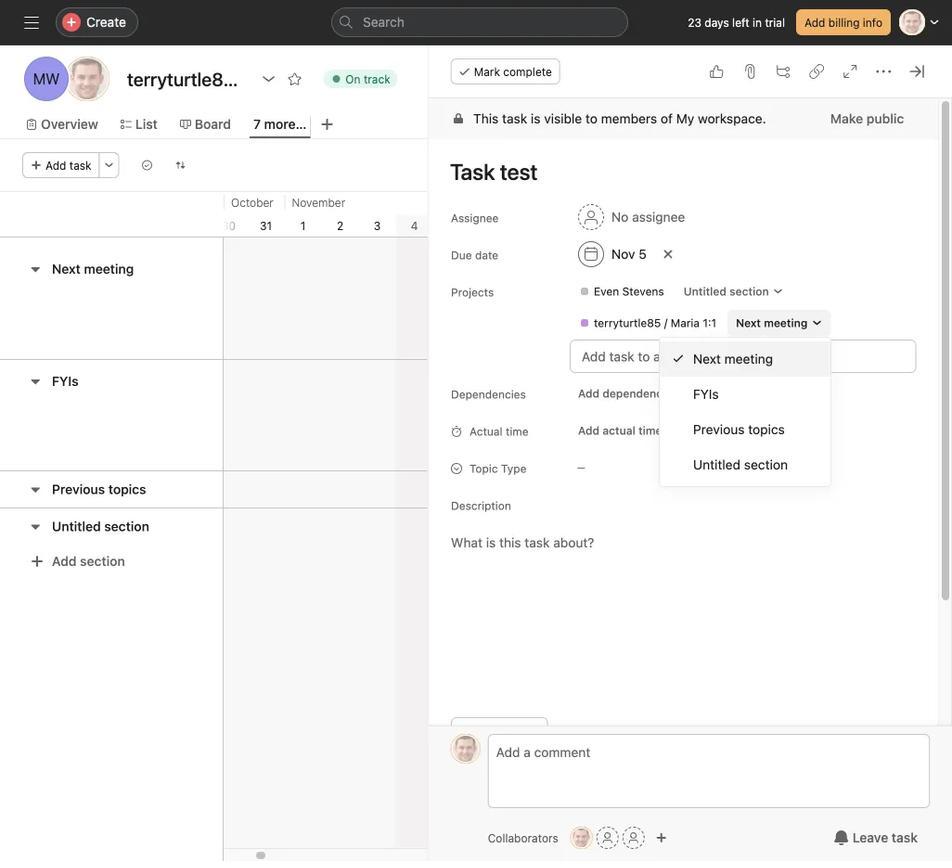 Task type: describe. For each thing, give the bounding box(es) containing it.
add to starred image
[[287, 71, 302, 86]]

time inside dropdown button
[[638, 424, 662, 437]]

1 vertical spatial untitled section
[[693, 457, 788, 472]]

projects
[[451, 286, 494, 299]]

7
[[253, 116, 261, 132]]

start timer button
[[678, 418, 772, 444]]

next meeting button
[[52, 252, 134, 286]]

mark complete
[[474, 65, 552, 78]]

billing
[[829, 16, 860, 29]]

my
[[676, 111, 694, 126]]

dependencies
[[451, 388, 526, 401]]

1 horizontal spatial fyis
[[693, 387, 719, 402]]

main content inside task test dialog
[[428, 98, 938, 861]]

on track button
[[315, 66, 406, 92]]

7 more…
[[253, 116, 307, 132]]

tt for the left tt button
[[459, 742, 473, 755]]

1
[[300, 219, 306, 232]]

7 more… button
[[253, 114, 307, 135]]

search button
[[331, 7, 628, 37]]

date
[[475, 249, 498, 262]]

nov
[[611, 246, 635, 262]]

actual time
[[469, 425, 528, 438]]

previous inside previous topics button
[[52, 482, 105, 497]]

next inside option
[[693, 351, 721, 367]]

info
[[863, 16, 883, 29]]

workspace.
[[698, 111, 766, 126]]

create button
[[56, 7, 138, 37]]

1:1
[[703, 316, 716, 329]]

list link
[[120, 114, 158, 135]]

0 horizontal spatial tt button
[[451, 734, 480, 764]]

Task Name text field
[[438, 150, 916, 193]]

stevens
[[622, 285, 664, 298]]

mark complete button
[[451, 58, 560, 84]]

left
[[732, 16, 750, 29]]

—
[[577, 462, 585, 473]]

show options image
[[261, 71, 276, 86]]

untitled inside button
[[52, 519, 101, 534]]

due date
[[451, 249, 498, 262]]

no assignee button
[[570, 200, 693, 234]]

add billing info button
[[796, 9, 891, 35]]

meeting inside button
[[84, 261, 134, 277]]

collapse task list for the section fyis image
[[28, 374, 43, 389]]

previous topics button
[[52, 473, 146, 506]]

clear due date image
[[662, 249, 673, 260]]

terryturtle85
[[594, 316, 661, 329]]

meeting inside option
[[725, 351, 773, 367]]

/
[[664, 316, 667, 329]]

add dependencies button
[[570, 380, 686, 406]]

this task is visible to members of my workspace.
[[473, 111, 766, 126]]

2
[[337, 219, 343, 232]]

add dependencies
[[578, 387, 678, 400]]

collaborators
[[488, 831, 558, 844]]

untitled section button
[[52, 510, 149, 543]]

0 horizontal spatial time
[[505, 425, 528, 438]]

30
[[222, 219, 236, 232]]

on
[[345, 72, 361, 85]]

untitled inside popup button
[[683, 285, 726, 298]]

overview link
[[26, 114, 98, 135]]

actual
[[602, 424, 635, 437]]

add for add actual time
[[578, 424, 599, 437]]

add tab image
[[320, 117, 334, 132]]

description
[[451, 499, 511, 512]]

mark
[[474, 65, 500, 78]]

members
[[601, 111, 657, 126]]

projects element
[[549, 275, 936, 340]]

november
[[292, 196, 345, 209]]

2 vertical spatial untitled section
[[52, 519, 149, 534]]

untitled section button
[[675, 278, 792, 304]]

assignee
[[632, 209, 685, 225]]

0 vertical spatial topics
[[748, 422, 785, 437]]

none image
[[175, 160, 186, 171]]

31
[[260, 219, 272, 232]]

— button
[[570, 455, 681, 481]]

next meeting button
[[727, 310, 831, 336]]

3
[[374, 219, 381, 232]]

add section
[[52, 554, 125, 569]]

is
[[531, 111, 540, 126]]

nov 5 button
[[570, 238, 655, 271]]

close details image
[[909, 64, 924, 79]]

section inside untitled section popup button
[[729, 285, 769, 298]]

collapse task list for the section previous topics image
[[28, 482, 43, 497]]

tt for tt button to the right
[[575, 831, 589, 844]]

0 vertical spatial previous topics
[[693, 422, 785, 437]]

october
[[231, 196, 274, 209]]

next meeting inside option
[[693, 351, 773, 367]]

1 vertical spatial untitled
[[693, 457, 741, 472]]

on track
[[345, 72, 390, 85]]

add subtask image
[[776, 64, 791, 79]]

meeting inside dropdown button
[[764, 316, 807, 329]]

leave task
[[853, 830, 918, 845]]



Task type: vqa. For each thing, say whether or not it's contained in the screenshot.
the 'Nov'
yes



Task type: locate. For each thing, give the bounding box(es) containing it.
task for this
[[502, 111, 527, 126]]

due
[[451, 249, 472, 262]]

add actual time
[[578, 424, 662, 437]]

5
[[638, 246, 646, 262]]

task for leave
[[892, 830, 918, 845]]

overview
[[41, 116, 98, 132]]

untitled section
[[683, 285, 769, 298], [693, 457, 788, 472], [52, 519, 149, 534]]

add
[[805, 16, 825, 29], [45, 159, 66, 172], [578, 387, 599, 400], [578, 424, 599, 437], [52, 554, 77, 569]]

task test dialog
[[428, 45, 952, 861]]

topics inside button
[[108, 482, 146, 497]]

more…
[[264, 116, 307, 132]]

time right actual at right
[[638, 424, 662, 437]]

0 horizontal spatial task
[[69, 159, 92, 172]]

add left actual at right
[[578, 424, 599, 437]]

visible
[[544, 111, 582, 126]]

add left billing
[[805, 16, 825, 29]]

meeting down next meeting dropdown button
[[725, 351, 773, 367]]

0 horizontal spatial previous topics
[[52, 482, 146, 497]]

0 horizontal spatial previous
[[52, 482, 105, 497]]

0 vertical spatial meeting
[[84, 261, 134, 277]]

copy task link image
[[809, 64, 824, 79]]

0 horizontal spatial fyis
[[52, 374, 78, 389]]

next down 1:1
[[693, 351, 721, 367]]

1 horizontal spatial next
[[693, 351, 721, 367]]

section
[[729, 285, 769, 298], [744, 457, 788, 472], [104, 519, 149, 534], [80, 554, 125, 569]]

untitled section inside popup button
[[683, 285, 769, 298]]

next meeting option
[[660, 342, 831, 377]]

terryturtle85 / maria 1:1 link
[[571, 314, 724, 332]]

meeting up next meeting option
[[764, 316, 807, 329]]

2 vertical spatial next meeting
[[693, 351, 773, 367]]

nov 5
[[611, 246, 646, 262]]

untitled down 'start'
[[693, 457, 741, 472]]

next inside dropdown button
[[736, 316, 761, 329]]

make
[[830, 111, 863, 126]]

section inside untitled section button
[[104, 519, 149, 534]]

section down previous topics button
[[104, 519, 149, 534]]

tt button
[[451, 734, 480, 764], [571, 827, 593, 849]]

0 vertical spatial tt
[[78, 70, 96, 88]]

type
[[501, 462, 526, 475]]

public
[[866, 111, 904, 126]]

add billing info
[[805, 16, 883, 29]]

0 vertical spatial previous
[[693, 422, 745, 437]]

dependencies
[[602, 387, 678, 400]]

assignee
[[451, 212, 498, 225]]

2 horizontal spatial task
[[892, 830, 918, 845]]

attachments: add a file to this task, task test image
[[742, 64, 757, 79]]

add inside dropdown button
[[578, 424, 599, 437]]

task right leave
[[892, 830, 918, 845]]

section inside add section button
[[80, 554, 125, 569]]

even
[[594, 285, 619, 298]]

to
[[585, 111, 597, 126]]

add task
[[45, 159, 92, 172]]

add inside button
[[805, 16, 825, 29]]

0 vertical spatial task
[[502, 111, 527, 126]]

1 horizontal spatial topics
[[748, 422, 785, 437]]

1 vertical spatial previous
[[52, 482, 105, 497]]

next meeting
[[52, 261, 134, 277], [736, 316, 807, 329], [693, 351, 773, 367]]

0 likes. click to like this task image
[[709, 64, 724, 79]]

add or remove collaborators image
[[656, 832, 667, 844]]

next
[[52, 261, 81, 277], [736, 316, 761, 329], [693, 351, 721, 367]]

section up next meeting dropdown button
[[729, 285, 769, 298]]

full screen image
[[843, 64, 857, 79]]

trial
[[765, 16, 785, 29]]

1 vertical spatial meeting
[[764, 316, 807, 329]]

fyis right collapse task list for the section fyis icon
[[52, 374, 78, 389]]

make public
[[830, 111, 904, 126]]

add up add actual time
[[578, 387, 599, 400]]

even stevens
[[594, 285, 664, 298]]

2 horizontal spatial tt
[[575, 831, 589, 844]]

complete
[[503, 65, 552, 78]]

add section button
[[22, 545, 132, 578]]

1 horizontal spatial tt button
[[571, 827, 593, 849]]

collapse task list for the section next meeting image
[[28, 262, 43, 277]]

add task button
[[22, 152, 100, 178]]

fyis button
[[52, 365, 78, 398]]

search list box
[[331, 7, 628, 37]]

leave
[[853, 830, 888, 845]]

make public button
[[818, 102, 916, 135]]

add down overview "link"
[[45, 159, 66, 172]]

0 vertical spatial untitled section
[[683, 285, 769, 298]]

23
[[688, 16, 702, 29]]

1 vertical spatial next
[[736, 316, 761, 329]]

topics up untitled section button
[[108, 482, 146, 497]]

2 horizontal spatial next
[[736, 316, 761, 329]]

1 horizontal spatial previous
[[693, 422, 745, 437]]

1 vertical spatial tt button
[[571, 827, 593, 849]]

2 vertical spatial task
[[892, 830, 918, 845]]

topics
[[748, 422, 785, 437], [108, 482, 146, 497]]

terryturtle85 / maria 1:1
[[594, 316, 716, 329]]

untitled up 1:1
[[683, 285, 726, 298]]

list
[[135, 116, 158, 132]]

create
[[86, 14, 126, 30]]

0 horizontal spatial next
[[52, 261, 81, 277]]

untitled up add section button
[[52, 519, 101, 534]]

0 horizontal spatial topics
[[108, 482, 146, 497]]

1 horizontal spatial time
[[638, 424, 662, 437]]

1 vertical spatial topics
[[108, 482, 146, 497]]

0 vertical spatial tt button
[[451, 734, 480, 764]]

untitled section up 1:1
[[683, 285, 769, 298]]

expand sidebar image
[[24, 15, 39, 30]]

task
[[502, 111, 527, 126], [69, 159, 92, 172], [892, 830, 918, 845]]

more actions for this task image
[[876, 64, 891, 79]]

no assignee
[[611, 209, 685, 225]]

in
[[753, 16, 762, 29]]

next meeting down 1:1
[[693, 351, 773, 367]]

next inside button
[[52, 261, 81, 277]]

days
[[705, 16, 729, 29]]

next meeting right collapse task list for the section next meeting image
[[52, 261, 134, 277]]

even stevens link
[[571, 282, 671, 301]]

next meeting inside dropdown button
[[736, 316, 807, 329]]

track
[[364, 72, 390, 85]]

actual
[[469, 425, 502, 438]]

fyis up 'start'
[[693, 387, 719, 402]]

meeting
[[84, 261, 134, 277], [764, 316, 807, 329], [725, 351, 773, 367]]

this
[[473, 111, 498, 126]]

next down untitled section popup button on the right top of page
[[736, 316, 761, 329]]

untitled
[[683, 285, 726, 298], [693, 457, 741, 472], [52, 519, 101, 534]]

1 horizontal spatial task
[[502, 111, 527, 126]]

tt
[[78, 70, 96, 88], [459, 742, 473, 755], [575, 831, 589, 844]]

no
[[611, 209, 628, 225]]

2 vertical spatial untitled
[[52, 519, 101, 534]]

add inside button
[[52, 554, 77, 569]]

1 vertical spatial tt
[[459, 742, 473, 755]]

section down timer
[[744, 457, 788, 472]]

board link
[[180, 114, 231, 135]]

previous
[[693, 422, 745, 437], [52, 482, 105, 497]]

leave task button
[[822, 821, 930, 855]]

all tasks image
[[142, 160, 153, 171]]

start
[[707, 424, 734, 437]]

0 horizontal spatial tt
[[78, 70, 96, 88]]

untitled section down start timer
[[693, 457, 788, 472]]

2 vertical spatial next
[[693, 351, 721, 367]]

main content
[[428, 98, 938, 861]]

timer
[[737, 424, 765, 437]]

next right collapse task list for the section next meeting image
[[52, 261, 81, 277]]

1 vertical spatial task
[[69, 159, 92, 172]]

time
[[638, 424, 662, 437], [505, 425, 528, 438]]

topic type
[[469, 462, 526, 475]]

2 vertical spatial meeting
[[725, 351, 773, 367]]

2 vertical spatial tt
[[575, 831, 589, 844]]

time right "actual"
[[505, 425, 528, 438]]

topics right 'start'
[[748, 422, 785, 437]]

untitled section up add section in the left bottom of the page
[[52, 519, 149, 534]]

next meeting up next meeting option
[[736, 316, 807, 329]]

add for add task
[[45, 159, 66, 172]]

board
[[195, 116, 231, 132]]

previous topics
[[693, 422, 785, 437], [52, 482, 146, 497]]

main content containing this task is visible to members of my workspace.
[[428, 98, 938, 861]]

more actions image
[[104, 160, 115, 171]]

1 horizontal spatial previous topics
[[693, 422, 785, 437]]

None text field
[[122, 62, 252, 96]]

start timer
[[707, 424, 765, 437]]

0 vertical spatial next meeting
[[52, 261, 134, 277]]

task left is
[[502, 111, 527, 126]]

section down untitled section button
[[80, 554, 125, 569]]

1 horizontal spatial tt
[[459, 742, 473, 755]]

topic
[[469, 462, 498, 475]]

mw
[[33, 70, 60, 88]]

add down untitled section button
[[52, 554, 77, 569]]

task left more actions icon
[[69, 159, 92, 172]]

maria
[[670, 316, 699, 329]]

add for add billing info
[[805, 16, 825, 29]]

1 vertical spatial next meeting
[[736, 316, 807, 329]]

0 vertical spatial untitled
[[683, 285, 726, 298]]

add for add dependencies
[[578, 387, 599, 400]]

of
[[660, 111, 673, 126]]

add actual time button
[[570, 418, 670, 444]]

meeting right collapse task list for the section next meeting image
[[84, 261, 134, 277]]

task for add
[[69, 159, 92, 172]]

collapse task list for the section untitled section image
[[28, 519, 43, 534]]

0 vertical spatial next
[[52, 261, 81, 277]]

1 vertical spatial previous topics
[[52, 482, 146, 497]]

add for add section
[[52, 554, 77, 569]]

4
[[411, 219, 418, 232]]



